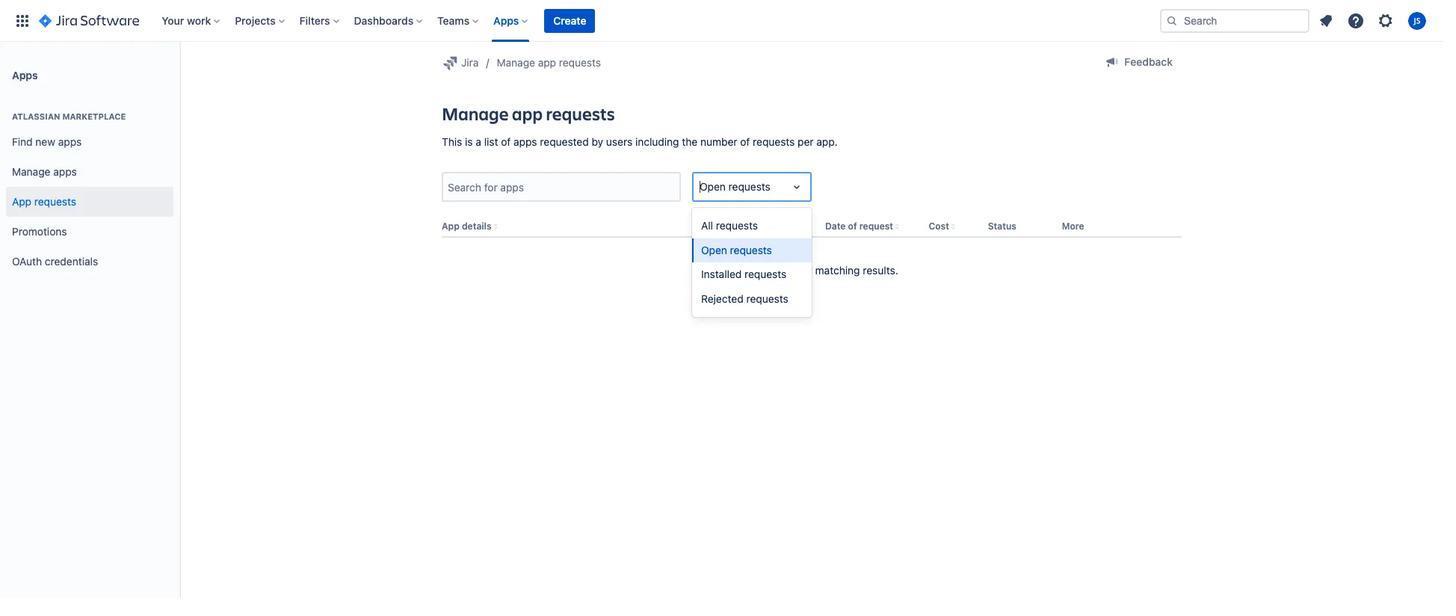 Task type: describe. For each thing, give the bounding box(es) containing it.
including
[[635, 135, 679, 148]]

date of request button
[[825, 221, 893, 232]]

all
[[701, 219, 713, 232]]

no. of requests
[[736, 221, 804, 232]]

requests left per
[[753, 135, 795, 148]]

requests up no.
[[729, 181, 771, 193]]

sidebar navigation image
[[163, 60, 196, 90]]

primary element
[[9, 0, 1160, 41]]

this
[[442, 135, 462, 148]]

of right list
[[501, 135, 511, 148]]

your profile and settings image
[[1409, 12, 1427, 30]]

of right date
[[848, 221, 857, 232]]

apps down find new apps
[[53, 165, 77, 178]]

projects button
[[230, 9, 291, 33]]

app for app requests
[[12, 195, 31, 208]]

promotions link
[[6, 217, 173, 247]]

marketplace
[[62, 111, 126, 121]]

filters button
[[295, 9, 345, 33]]

per
[[798, 135, 814, 148]]

settings image
[[1377, 12, 1395, 30]]

teams button
[[433, 9, 485, 33]]

Search field
[[1160, 9, 1310, 33]]

your
[[162, 14, 184, 27]]

requests up rejected requests
[[745, 268, 787, 281]]

app requests
[[12, 195, 76, 208]]

manage app requests link
[[497, 54, 601, 72]]

requests down didn't at the right top
[[747, 292, 789, 305]]

details
[[462, 221, 492, 232]]

app for app details
[[442, 221, 460, 232]]

0 vertical spatial manage app requests
[[497, 56, 601, 69]]

matching
[[815, 264, 860, 277]]

oauth
[[12, 255, 42, 267]]

find
[[774, 264, 793, 277]]

app.
[[817, 135, 838, 148]]

by
[[592, 135, 603, 148]]

requests inside atlassian marketplace group
[[34, 195, 76, 208]]

new
[[35, 135, 55, 148]]

users
[[606, 135, 633, 148]]

dashboards
[[354, 14, 414, 27]]

manage for manage apps link at top left
[[12, 165, 50, 178]]

find new apps link
[[6, 127, 173, 157]]

requests right all
[[716, 219, 758, 232]]

rejected
[[701, 292, 744, 305]]

the
[[682, 135, 698, 148]]

open image
[[788, 178, 806, 196]]

feedback
[[1125, 55, 1173, 68]]

installed requests
[[701, 268, 787, 281]]

credentials
[[45, 255, 98, 267]]

requests down primary element
[[559, 56, 601, 69]]

Search for requested apps field
[[443, 174, 680, 201]]

this is a list of apps requested by users including the number of requests per app.
[[442, 135, 838, 148]]

we didn't find any matching results.
[[725, 264, 898, 277]]

find new apps
[[12, 135, 82, 148]]

cost
[[929, 221, 949, 232]]

cost button
[[929, 221, 949, 232]]

we
[[725, 264, 741, 277]]

notifications image
[[1317, 12, 1335, 30]]

atlassian
[[12, 111, 60, 121]]

find
[[12, 135, 33, 148]]

app details
[[442, 221, 492, 232]]

requests right no.
[[765, 221, 804, 232]]

work
[[187, 14, 211, 27]]

date of request
[[825, 221, 893, 232]]

app details button
[[442, 221, 492, 232]]

atlassian marketplace
[[12, 111, 126, 121]]

manage apps link
[[6, 157, 173, 187]]

0 vertical spatial open requests
[[700, 181, 771, 193]]



Task type: locate. For each thing, give the bounding box(es) containing it.
1 vertical spatial open requests
[[701, 244, 772, 256]]

list
[[484, 135, 498, 148]]

a
[[476, 135, 481, 148]]

status
[[988, 221, 1017, 232]]

manage inside atlassian marketplace group
[[12, 165, 50, 178]]

rejected requests
[[701, 292, 789, 305]]

1 vertical spatial apps
[[12, 68, 38, 81]]

apps right list
[[514, 135, 537, 148]]

no.
[[736, 221, 752, 232]]

dashboards button
[[350, 9, 429, 33]]

installed
[[701, 268, 742, 281]]

0 horizontal spatial app
[[12, 195, 31, 208]]

more
[[1062, 221, 1085, 232]]

search image
[[1166, 15, 1178, 27]]

request
[[860, 221, 893, 232]]

app
[[538, 56, 556, 69], [512, 102, 543, 126]]

0 vertical spatial app
[[538, 56, 556, 69]]

results.
[[863, 264, 898, 277]]

of right no.
[[754, 221, 763, 232]]

oauth credentials link
[[6, 247, 173, 277]]

1 vertical spatial open
[[701, 244, 727, 256]]

number
[[701, 135, 738, 148]]

apps button
[[489, 9, 534, 33]]

0 vertical spatial apps
[[494, 14, 519, 27]]

didn't
[[744, 264, 771, 277]]

apps
[[58, 135, 82, 148], [514, 135, 537, 148], [53, 165, 77, 178]]

jira
[[461, 56, 479, 69]]

1 horizontal spatial app
[[442, 221, 460, 232]]

of
[[501, 135, 511, 148], [740, 135, 750, 148], [754, 221, 763, 232], [848, 221, 857, 232]]

all requests
[[701, 219, 758, 232]]

context icon image
[[442, 54, 460, 72], [442, 54, 460, 72]]

1 vertical spatial app
[[442, 221, 460, 232]]

manage for manage app requests link
[[497, 56, 535, 69]]

requests
[[559, 56, 601, 69], [546, 102, 615, 126], [753, 135, 795, 148], [729, 181, 771, 193], [34, 195, 76, 208], [716, 219, 758, 232], [765, 221, 804, 232], [730, 244, 772, 256], [745, 268, 787, 281], [747, 292, 789, 305]]

app up requested
[[512, 102, 543, 126]]

manage app requests up requested
[[442, 102, 615, 126]]

app down create button
[[538, 56, 556, 69]]

open up all
[[700, 181, 726, 193]]

open down all
[[701, 244, 727, 256]]

apps right new
[[58, 135, 82, 148]]

apps inside "popup button"
[[494, 14, 519, 27]]

manage apps
[[12, 165, 77, 178]]

requested
[[540, 135, 589, 148]]

manage app requests down create button
[[497, 56, 601, 69]]

projects
[[235, 14, 276, 27]]

open requests up all requests
[[700, 181, 771, 193]]

help image
[[1347, 12, 1365, 30]]

app
[[12, 195, 31, 208], [442, 221, 460, 232]]

requests up didn't at the right top
[[730, 244, 772, 256]]

requests up requested
[[546, 102, 615, 126]]

manage app requests
[[497, 56, 601, 69], [442, 102, 615, 126]]

jira link
[[442, 54, 479, 72]]

1 horizontal spatial apps
[[494, 14, 519, 27]]

1 vertical spatial manage
[[442, 102, 509, 126]]

0 vertical spatial manage
[[497, 56, 535, 69]]

app requests link
[[6, 187, 173, 217]]

teams
[[437, 14, 470, 27]]

atlassian marketplace group
[[6, 96, 173, 281]]

open requests up "we" at the top of the page
[[701, 244, 772, 256]]

1 vertical spatial app
[[512, 102, 543, 126]]

open requests
[[700, 181, 771, 193], [701, 244, 772, 256]]

0 vertical spatial open
[[700, 181, 726, 193]]

of right "number"
[[740, 135, 750, 148]]

any
[[796, 264, 813, 277]]

filters
[[300, 14, 330, 27]]

no. of requests button
[[736, 221, 804, 232]]

manage
[[497, 56, 535, 69], [442, 102, 509, 126], [12, 165, 50, 178]]

app left details
[[442, 221, 460, 232]]

feedback button
[[1095, 50, 1182, 74]]

your work button
[[157, 9, 226, 33]]

apps up atlassian on the top of the page
[[12, 68, 38, 81]]

requests down the 'manage apps'
[[34, 195, 76, 208]]

2 vertical spatial manage
[[12, 165, 50, 178]]

open
[[700, 181, 726, 193], [701, 244, 727, 256]]

is
[[465, 135, 473, 148]]

apps right teams popup button
[[494, 14, 519, 27]]

banner
[[0, 0, 1444, 42]]

manage down apps "popup button"
[[497, 56, 535, 69]]

your work
[[162, 14, 211, 27]]

1 vertical spatial manage app requests
[[442, 102, 615, 126]]

promotions
[[12, 225, 67, 237]]

create
[[554, 14, 587, 27]]

0 vertical spatial app
[[12, 195, 31, 208]]

jira software image
[[39, 12, 139, 30], [39, 12, 139, 30]]

banner containing your work
[[0, 0, 1444, 42]]

apps
[[494, 14, 519, 27], [12, 68, 38, 81]]

appswitcher icon image
[[13, 12, 31, 30]]

manage down find
[[12, 165, 50, 178]]

manage up a on the left
[[442, 102, 509, 126]]

date
[[825, 221, 846, 232]]

create button
[[545, 9, 595, 33]]

app inside atlassian marketplace group
[[12, 195, 31, 208]]

app up promotions
[[12, 195, 31, 208]]

0 horizontal spatial apps
[[12, 68, 38, 81]]

oauth credentials
[[12, 255, 98, 267]]



Task type: vqa. For each thing, say whether or not it's contained in the screenshot.
the Statement
no



